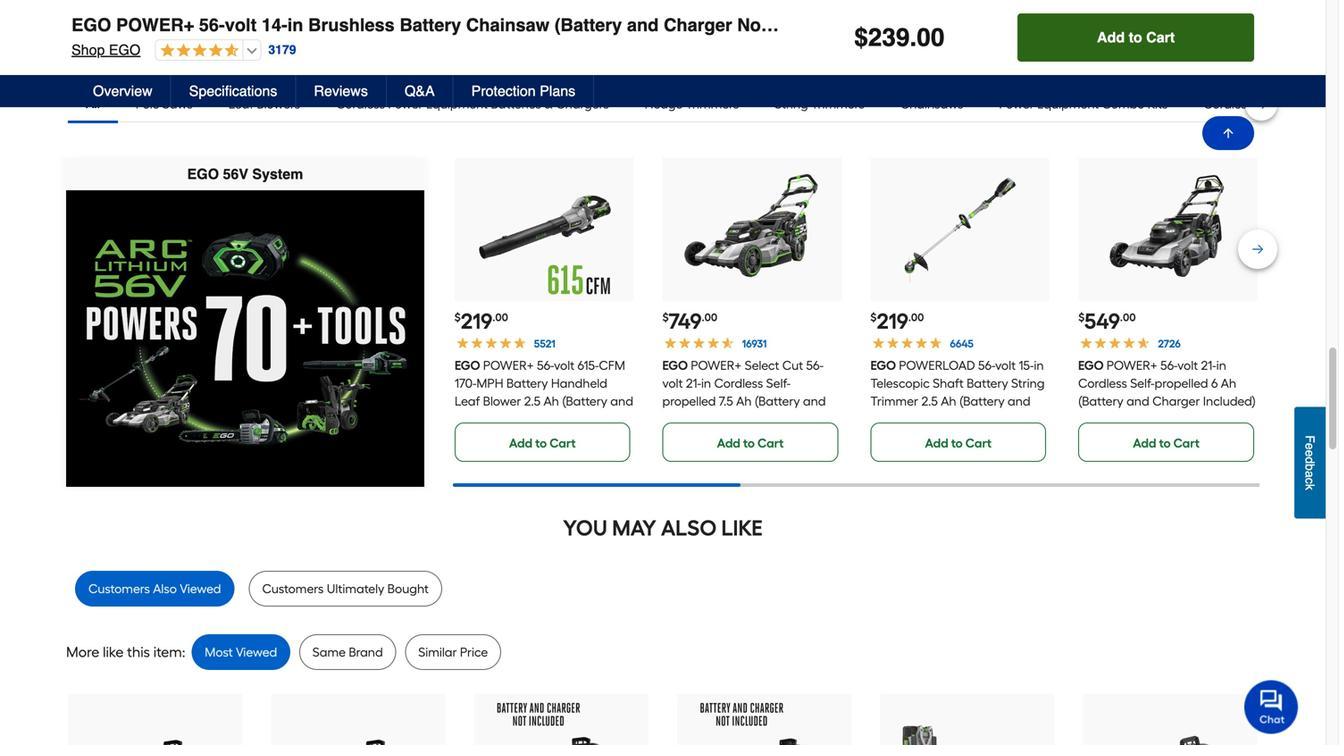 Task type: describe. For each thing, give the bounding box(es) containing it.
blower
[[483, 394, 521, 409]]

k
[[1303, 484, 1318, 490]]

system
[[252, 166, 303, 183]]

shop ego
[[71, 42, 141, 58]]

749 list item
[[663, 158, 842, 462]]

telescopic
[[871, 376, 930, 391]]

propelled inside power+ 56-volt 21-in cordless self-propelled 6 ah (battery and charger included)
[[1155, 376, 1209, 391]]

included) inside powerload 56-volt 15-in telescopic shaft battery string trimmer 2.5 ah (battery and charger included)
[[921, 412, 974, 427]]

and inside power+ 56-volt 21-in cordless self-propelled 6 ah (battery and charger included)
[[1127, 394, 1150, 409]]

b
[[1303, 464, 1318, 471]]

volt inside power+ select cut 56- volt 21-in cordless self- propelled 7.5 ah (battery and charger included)
[[663, 376, 683, 391]]

ego inside 749 list item
[[663, 358, 688, 373]]

included) inside power+ select cut 56- volt 21-in cordless self- propelled 7.5 ah (battery and charger included)
[[713, 412, 766, 427]]

f
[[1303, 435, 1318, 443]]

chat invite button image
[[1245, 680, 1299, 734]]

reviews
[[314, 83, 368, 99]]

cordless electric push la
[[1204, 97, 1340, 112]]

6
[[1212, 376, 1219, 391]]

chainsaws button
[[883, 87, 982, 123]]

ego up 'telescopic' at the bottom
[[871, 358, 896, 373]]

cart for power+ 56-volt 615-cfm 170-mph battery handheld leaf blower 2.5 ah (battery and charger included)
[[550, 436, 576, 451]]

c
[[1303, 478, 1318, 484]]

all
[[86, 96, 100, 111]]

you
[[563, 515, 608, 541]]

self- inside power+ 56-volt 21-in cordless self-propelled 6 ah (battery and charger included)
[[1131, 376, 1155, 391]]

21- inside power+ 56-volt 21-in cordless self-propelled 6 ah (battery and charger included)
[[1202, 358, 1217, 373]]

(battery inside power+ 56-volt 21-in cordless self-propelled 6 ah (battery and charger included)
[[1079, 394, 1124, 409]]

cordless inside "button"
[[336, 97, 385, 112]]

self- inside power+ select cut 56- volt 21-in cordless self- propelled 7.5 ah (battery and charger included)
[[767, 376, 791, 391]]

powerload 56-volt 15-in telescopic shaft battery string trimmer 2.5 ah (battery and charger included)
[[871, 358, 1045, 427]]

trimmers for hedge trimmers
[[686, 97, 739, 112]]

(battery inside power+ 56-volt 615-cfm 170-mph battery handheld leaf blower 2.5 ah (battery and charger included)
[[562, 394, 607, 409]]

power+ for 219
[[483, 358, 534, 373]]

included) right 'not'
[[772, 15, 852, 35]]

this
[[127, 644, 150, 661]]

trimmer
[[871, 394, 919, 409]]

ego power+ 56-volt 18-in brushless battery chainsaw (battery and charger not included) image
[[695, 696, 834, 745]]

3179
[[268, 43, 296, 57]]

ultimately
[[327, 582, 385, 597]]

pole
[[136, 97, 159, 112]]

chargers
[[556, 97, 609, 112]]

item
[[153, 644, 182, 661]]

q&a button
[[387, 75, 454, 107]]

f e e d b a c k
[[1303, 435, 1318, 490]]

in inside power+ select cut 56- volt 21-in cordless self- propelled 7.5 ah (battery and charger included)
[[702, 376, 712, 391]]

shaft
[[933, 376, 964, 391]]

239
[[868, 23, 910, 52]]

similar price
[[419, 645, 488, 660]]

chainsaws
[[901, 97, 964, 112]]

$ for power+ select cut 56- volt 21-in cordless self- propelled 7.5 ah (battery and charger included)
[[663, 311, 669, 324]]

price
[[460, 645, 488, 660]]

bought
[[388, 582, 429, 597]]

cart inside 'button'
[[1147, 29, 1175, 46]]

add to cart for power+ 56-volt 21-in cordless self-propelled 6 ah (battery and charger included)
[[1133, 436, 1200, 451]]

mph
[[476, 376, 503, 391]]

21- inside power+ select cut 56- volt 21-in cordless self- propelled 7.5 ah (battery and charger included)
[[686, 376, 702, 391]]

cart for power+ select cut 56- volt 21-in cordless self- propelled 7.5 ah (battery and charger included)
[[758, 436, 784, 451]]

plans
[[540, 83, 576, 99]]

volt for power+ 56-volt 615-cfm 170-mph battery handheld leaf blower 2.5 ah (battery and charger included)
[[554, 358, 575, 373]]

all button
[[68, 87, 118, 123]]

specifications
[[189, 83, 277, 99]]

1 219 list item from the left
[[455, 158, 634, 462]]

cordless inside power+ select cut 56- volt 21-in cordless self- propelled 7.5 ah (battery and charger included)
[[715, 376, 764, 391]]

$ 239 . 00
[[855, 23, 945, 52]]

add to cart for power+ 56-volt 615-cfm 170-mph battery handheld leaf blower 2.5 ah (battery and charger included)
[[509, 436, 576, 451]]

$ for power+ 56-volt 615-cfm 170-mph battery handheld leaf blower 2.5 ah (battery and charger included)
[[455, 311, 461, 324]]

ego power+ 56-volt 16-in brushless battery chainsaw (battery and charger not included) image
[[492, 696, 631, 745]]

chainsaw
[[466, 15, 550, 35]]

combo
[[1102, 97, 1145, 112]]

protection plans button
[[454, 75, 594, 107]]

hedge trimmers
[[645, 97, 739, 112]]

equipment inside button
[[1038, 97, 1099, 112]]

add for power+ 56-volt 615-cfm 170-mph battery handheld leaf blower 2.5 ah (battery and charger included)
[[509, 436, 533, 451]]

trimmers for string trimmers
[[812, 97, 865, 112]]

add inside 'button'
[[1097, 29, 1125, 46]]

$ for powerload 56-volt 15-in telescopic shaft battery string trimmer 2.5 ah (battery and charger included)
[[871, 311, 877, 324]]

included) inside power+ 56-volt 615-cfm 170-mph battery handheld leaf blower 2.5 ah (battery and charger included)
[[505, 412, 558, 427]]

cordless power equipment batteries & chargers
[[336, 97, 609, 112]]

similar
[[419, 645, 457, 660]]

4.6 stars image
[[156, 43, 239, 59]]

customers also viewed
[[88, 582, 221, 597]]

56- for power+ 56-volt 615-cfm 170-mph battery handheld leaf blower 2.5 ah (battery and charger included)
[[537, 358, 554, 373]]

brand
[[349, 645, 383, 660]]

add to cart link for (battery
[[1079, 423, 1255, 462]]

cart for powerload 56-volt 15-in telescopic shaft battery string trimmer 2.5 ah (battery and charger included)
[[966, 436, 992, 451]]

blowers
[[257, 97, 300, 112]]

string trimmers
[[775, 97, 865, 112]]

ego power+ 56-volt 16-in brushless battery 2.5 amp 2.5 ah chainsaw (battery and charger included) image
[[1101, 696, 1241, 745]]

la
[[1331, 97, 1340, 112]]

like
[[103, 644, 124, 661]]

overview button
[[75, 75, 171, 107]]

kits
[[1148, 97, 1168, 112]]

00
[[917, 23, 945, 52]]

.00 for self-
[[1120, 311, 1136, 324]]

add to cart link for 7.5
[[663, 423, 839, 462]]

add for power+ 56-volt 21-in cordless self-propelled 6 ah (battery and charger included)
[[1133, 436, 1157, 451]]

battery for telescopic
[[967, 376, 1009, 391]]

same brand
[[313, 645, 383, 660]]

overview
[[93, 83, 153, 99]]

saws
[[162, 97, 193, 112]]

protection plans
[[472, 83, 576, 99]]

equipment inside "button"
[[426, 97, 488, 112]]

a
[[1303, 471, 1318, 478]]

in inside power+ 56-volt 21-in cordless self-propelled 6 ah (battery and charger included)
[[1217, 358, 1227, 373]]

cut
[[783, 358, 804, 373]]

string inside button
[[775, 97, 809, 112]]

d
[[1303, 457, 1318, 464]]

ego right shop
[[109, 42, 141, 58]]

7.5
[[719, 394, 734, 409]]

pole saws button
[[118, 87, 211, 123]]

(battery inside powerload 56-volt 15-in telescopic shaft battery string trimmer 2.5 ah (battery and charger included)
[[960, 394, 1005, 409]]

ah inside power+ 56-volt 21-in cordless self-propelled 6 ah (battery and charger included)
[[1222, 376, 1237, 391]]

power+ 56-volt 615-cfm 170-mph battery handheld leaf blower 2.5 ah (battery and charger included)
[[455, 358, 633, 427]]

battery for 170-
[[506, 376, 548, 391]]

:
[[182, 644, 185, 661]]

cordless inside 'button'
[[1204, 97, 1253, 112]]

hedge
[[645, 97, 683, 112]]

charger inside power+ 56-volt 21-in cordless self-propelled 6 ah (battery and charger included)
[[1153, 394, 1201, 409]]

and inside power+ 56-volt 615-cfm 170-mph battery handheld leaf blower 2.5 ah (battery and charger included)
[[610, 394, 633, 409]]

$ 219 .00 for powerload
[[871, 309, 924, 334]]

in inside powerload 56-volt 15-in telescopic shaft battery string trimmer 2.5 ah (battery and charger included)
[[1034, 358, 1044, 373]]

.
[[910, 23, 917, 52]]

ego 56v system image
[[66, 191, 424, 487]]

specifications button
[[171, 75, 296, 107]]

and up the hedge
[[627, 15, 659, 35]]

shop
[[71, 42, 105, 58]]

power equipment combo kits
[[1000, 97, 1168, 112]]

power+ up 4.6 stars image
[[116, 15, 194, 35]]

add to cart link for 2.5
[[871, 423, 1047, 462]]

f e e d b a c k button
[[1295, 407, 1326, 519]]

0 vertical spatial viewed
[[180, 582, 221, 597]]

select
[[745, 358, 780, 373]]

14-
[[262, 15, 288, 35]]

tools
[[730, 31, 800, 57]]

$ 549 .00
[[1079, 309, 1136, 334]]

ego power+ select cut 56-volt 21-in cordless self-propelled 7.5 ah (battery and charger included) image
[[681, 158, 824, 301]]



Task type: locate. For each thing, give the bounding box(es) containing it.
ego up 170-
[[455, 358, 480, 373]]

add for powerload 56-volt 15-in telescopic shaft battery string trimmer 2.5 ah (battery and charger included)
[[925, 436, 949, 451]]

handheld
[[551, 376, 607, 391]]

0 horizontal spatial $ 219 .00
[[455, 309, 508, 334]]

to for power+ 56-volt 21-in cordless self-propelled 6 ah (battery and charger included)
[[1160, 436, 1171, 451]]

powerload
[[899, 358, 976, 373]]

add
[[1097, 29, 1125, 46], [509, 436, 533, 451], [717, 436, 741, 451], [925, 436, 949, 451], [1133, 436, 1157, 451]]

power+ up mph
[[483, 358, 534, 373]]

1 horizontal spatial viewed
[[236, 645, 277, 660]]

4 add to cart link from the left
[[1079, 423, 1255, 462]]

0 horizontal spatial leaf
[[228, 97, 254, 112]]

more
[[665, 31, 725, 57], [66, 644, 99, 661]]

219
[[461, 309, 493, 334], [877, 309, 909, 334]]

add to cart link down the blower
[[455, 423, 631, 462]]

cordless electric push la button
[[1186, 87, 1340, 123]]

56- for powerload 56-volt 15-in telescopic shaft battery string trimmer 2.5 ah (battery and charger included)
[[979, 358, 996, 373]]

cart down power+ 56-volt 615-cfm 170-mph battery handheld leaf blower 2.5 ah (battery and charger included)
[[550, 436, 576, 451]]

1 horizontal spatial also
[[661, 515, 717, 541]]

add to cart inside 'button'
[[1097, 29, 1175, 46]]

56-
[[199, 15, 225, 35], [537, 358, 554, 373], [807, 358, 824, 373], [979, 358, 996, 373], [1161, 358, 1178, 373]]

power+ down $ 549 .00
[[1107, 358, 1158, 373]]

0 horizontal spatial 21-
[[686, 376, 702, 391]]

1 horizontal spatial 21-
[[1202, 358, 1217, 373]]

leaf blowers
[[228, 97, 300, 112]]

battery inside power+ 56-volt 615-cfm 170-mph battery handheld leaf blower 2.5 ah (battery and charger included)
[[506, 376, 548, 391]]

(battery
[[555, 15, 622, 35], [562, 394, 607, 409], [755, 394, 800, 409], [960, 394, 1005, 409], [1079, 394, 1124, 409]]

cart down powerload 56-volt 15-in telescopic shaft battery string trimmer 2.5 ah (battery and charger included)
[[966, 436, 992, 451]]

2.5 right the blower
[[524, 394, 541, 409]]

1 horizontal spatial equipment
[[1038, 97, 1099, 112]]

cordless inside power+ 56-volt 21-in cordless self-propelled 6 ah (battery and charger included)
[[1079, 376, 1128, 391]]

included)
[[772, 15, 852, 35], [1204, 394, 1257, 409], [505, 412, 558, 427], [713, 412, 766, 427], [921, 412, 974, 427]]

219 up 'telescopic' at the bottom
[[877, 309, 909, 334]]

.00 up power+ select cut 56- volt 21-in cordless self- propelled 7.5 ah (battery and charger included)
[[702, 311, 718, 324]]

(battery down the select
[[755, 394, 800, 409]]

219 up 170-
[[461, 309, 493, 334]]

to for power+ 56-volt 615-cfm 170-mph battery handheld leaf blower 2.5 ah (battery and charger included)
[[535, 436, 547, 451]]

to inside 'button'
[[1129, 29, 1143, 46]]

also left like
[[661, 515, 717, 541]]

charger inside powerload 56-volt 15-in telescopic shaft battery string trimmer 2.5 ah (battery and charger included)
[[871, 412, 918, 427]]

1 add to cart link from the left
[[455, 423, 631, 462]]

(battery inside power+ select cut 56- volt 21-in cordless self- propelled 7.5 ah (battery and charger included)
[[755, 394, 800, 409]]

$ 219 .00 up powerload
[[871, 309, 924, 334]]

$ 219 .00 up mph
[[455, 309, 508, 334]]

0 horizontal spatial 219
[[461, 309, 493, 334]]

2 219 list item from the left
[[871, 158, 1050, 462]]

leaf left blowers
[[228, 97, 254, 112]]

.00 up mph
[[493, 311, 508, 324]]

add to cart for power+ select cut 56- volt 21-in cordless self- propelled 7.5 ah (battery and charger included)
[[717, 436, 784, 451]]

1 vertical spatial leaf
[[455, 394, 480, 409]]

.00 for in
[[702, 311, 718, 324]]

volt
[[225, 15, 257, 35], [554, 358, 575, 373], [996, 358, 1016, 373], [1178, 358, 1199, 373], [663, 376, 683, 391]]

cordless left "q&a"
[[336, 97, 385, 112]]

included) down 6
[[1204, 394, 1257, 409]]

power+ for 549
[[1107, 358, 1158, 373]]

not
[[737, 15, 767, 35]]

power+ up 7.5
[[691, 358, 742, 373]]

cordless power equipment batteries & chargers button
[[318, 87, 627, 123]]

$ inside $ 749 .00
[[663, 311, 669, 324]]

included) down the blower
[[505, 412, 558, 427]]

$ for power+ 56-volt 21-in cordless self-propelled 6 ah (battery and charger included)
[[1079, 311, 1085, 324]]

may
[[612, 515, 657, 541]]

arrow up image
[[1222, 126, 1236, 140]]

0 vertical spatial 21-
[[1202, 358, 1217, 373]]

ego power+ 56-volt 14-in brushless battery chainsaw (battery and charger not included) image
[[85, 696, 225, 745]]

add to cart down power+ 56-volt 21-in cordless self-propelled 6 ah (battery and charger included) at the right
[[1133, 436, 1200, 451]]

leaf
[[228, 97, 254, 112], [455, 394, 480, 409]]

to inside 749 list item
[[743, 436, 755, 451]]

charger inside power+ select cut 56- volt 21-in cordless self- propelled 7.5 ah (battery and charger included)
[[663, 412, 710, 427]]

1 vertical spatial viewed
[[236, 645, 277, 660]]

power+ 56-volt 21-in cordless self-propelled 6 ah (battery and charger included)
[[1079, 358, 1257, 409]]

push
[[1300, 97, 1328, 112]]

2 equipment from the left
[[1038, 97, 1099, 112]]

volt for power+ 56-volt 21-in cordless self-propelled 6 ah (battery and charger included)
[[1178, 358, 1199, 373]]

trimmers inside button
[[686, 97, 739, 112]]

2.5 inside power+ 56-volt 615-cfm 170-mph battery handheld leaf blower 2.5 ah (battery and charger included)
[[524, 394, 541, 409]]

string
[[775, 97, 809, 112], [1012, 376, 1045, 391]]

1 self- from the left
[[767, 376, 791, 391]]

cordless up 7.5
[[715, 376, 764, 391]]

0 horizontal spatial 219 list item
[[455, 158, 634, 462]]

.00 up power+ 56-volt 21-in cordless self-propelled 6 ah (battery and charger included) at the right
[[1120, 311, 1136, 324]]

cordless down the 549
[[1079, 376, 1128, 391]]

ego power+ 56-volt 14-in brushless battery 2.5 amp 2.5 ah chainsaw (battery and charger included) image
[[289, 696, 428, 745]]

battery up "q&a"
[[400, 15, 461, 35]]

1 horizontal spatial 2.5
[[922, 394, 938, 409]]

leaf inside button
[[228, 97, 254, 112]]

&
[[544, 97, 553, 112]]

.00 inside $ 549 .00
[[1120, 311, 1136, 324]]

battery up the blower
[[506, 376, 548, 391]]

0 horizontal spatial also
[[153, 582, 177, 597]]

power+ inside power+ select cut 56- volt 21-in cordless self- propelled 7.5 ah (battery and charger included)
[[691, 358, 742, 373]]

15-
[[1019, 358, 1034, 373]]

749
[[669, 309, 702, 334]]

add to cart down power+ 56-volt 615-cfm 170-mph battery handheld leaf blower 2.5 ah (battery and charger included)
[[509, 436, 576, 451]]

power+
[[116, 15, 194, 35], [483, 358, 534, 373], [691, 358, 742, 373], [1107, 358, 1158, 373]]

also up item
[[153, 582, 177, 597]]

56v
[[223, 166, 248, 183]]

add up combo
[[1097, 29, 1125, 46]]

string trimmers button
[[757, 87, 883, 123]]

56- inside power+ 56-volt 21-in cordless self-propelled 6 ah (battery and charger included)
[[1161, 358, 1178, 373]]

add to cart link down 7.5
[[663, 423, 839, 462]]

0 horizontal spatial propelled
[[663, 394, 716, 409]]

549
[[1085, 309, 1120, 334]]

0 horizontal spatial viewed
[[180, 582, 221, 597]]

1 horizontal spatial more
[[665, 31, 725, 57]]

0 vertical spatial more
[[665, 31, 725, 57]]

.00 up powerload
[[909, 311, 924, 324]]

volt inside power+ 56-volt 21-in cordless self-propelled 6 ah (battery and charger included)
[[1178, 358, 1199, 373]]

cfm
[[599, 358, 625, 373]]

ego down the 549
[[1079, 358, 1104, 373]]

charger inside power+ 56-volt 615-cfm 170-mph battery handheld leaf blower 2.5 ah (battery and charger included)
[[455, 412, 502, 427]]

1 2.5 from the left
[[524, 394, 541, 409]]

(battery down shaft
[[960, 394, 1005, 409]]

219 for powerload
[[877, 309, 909, 334]]

1 horizontal spatial self-
[[1131, 376, 1155, 391]]

and down $ 549 .00
[[1127, 394, 1150, 409]]

self- down $ 549 .00
[[1131, 376, 1155, 391]]

$ 219 .00
[[455, 309, 508, 334], [871, 309, 924, 334]]

1 horizontal spatial 219
[[877, 309, 909, 334]]

56- for power+ 56-volt 21-in cordless self-propelled 6 ah (battery and charger included)
[[1161, 358, 1178, 373]]

included) down shaft
[[921, 412, 974, 427]]

power equipment combo kits button
[[982, 87, 1186, 123]]

propelled left 6
[[1155, 376, 1209, 391]]

1 horizontal spatial propelled
[[1155, 376, 1209, 391]]

2.5
[[524, 394, 541, 409], [922, 394, 938, 409]]

21- up 6
[[1202, 358, 1217, 373]]

56- inside powerload 56-volt 15-in telescopic shaft battery string trimmer 2.5 ah (battery and charger included)
[[979, 358, 996, 373]]

1 .00 from the left
[[493, 311, 508, 324]]

customers left the ultimately
[[262, 582, 324, 597]]

0 horizontal spatial self-
[[767, 376, 791, 391]]

(battery down the 549
[[1079, 394, 1124, 409]]

add to cart link inside the 549 list item
[[1079, 423, 1255, 462]]

add to cart link down power+ 56-volt 21-in cordless self-propelled 6 ah (battery and charger included) at the right
[[1079, 423, 1255, 462]]

1 219 from the left
[[461, 309, 493, 334]]

power+ select cut 56- volt 21-in cordless self- propelled 7.5 ah (battery and charger included)
[[663, 358, 826, 427]]

1 horizontal spatial trimmers
[[812, 97, 865, 112]]

ego inside the 549 list item
[[1079, 358, 1104, 373]]

4 .00 from the left
[[1120, 311, 1136, 324]]

to for power+ select cut 56- volt 21-in cordless self- propelled 7.5 ah (battery and charger included)
[[743, 436, 755, 451]]

e up b
[[1303, 450, 1318, 457]]

615-
[[578, 358, 599, 373]]

2 .00 from the left
[[702, 311, 718, 324]]

to up combo
[[1129, 29, 1143, 46]]

2 $ 219 .00 from the left
[[871, 309, 924, 334]]

included) inside power+ 56-volt 21-in cordless self-propelled 6 ah (battery and charger included)
[[1204, 394, 1257, 409]]

ah down shaft
[[941, 394, 957, 409]]

string down 15-
[[1012, 376, 1045, 391]]

ego
[[71, 15, 111, 35], [109, 42, 141, 58], [187, 166, 219, 183], [455, 358, 480, 373], [663, 358, 688, 373], [871, 358, 896, 373], [1079, 358, 1104, 373]]

battery up chargers
[[574, 31, 661, 57]]

to down power+ 56-volt 615-cfm 170-mph battery handheld leaf blower 2.5 ah (battery and charger included)
[[535, 436, 547, 451]]

1 vertical spatial 21-
[[686, 376, 702, 391]]

e
[[1303, 443, 1318, 450], [1303, 450, 1318, 457]]

pole saws
[[136, 97, 193, 112]]

cart for power+ 56-volt 21-in cordless self-propelled 6 ah (battery and charger included)
[[1174, 436, 1200, 451]]

trimmers
[[686, 97, 739, 112], [812, 97, 865, 112]]

2 e from the top
[[1303, 450, 1318, 457]]

1 customers from the left
[[88, 582, 150, 597]]

same
[[313, 645, 346, 660]]

to inside the 549 list item
[[1160, 436, 1171, 451]]

string down tools
[[775, 97, 809, 112]]

customers
[[88, 582, 150, 597], [262, 582, 324, 597]]

add inside 749 list item
[[717, 436, 741, 451]]

add to cart down 7.5
[[717, 436, 784, 451]]

549 list item
[[1079, 158, 1258, 462]]

ah down handheld
[[544, 394, 559, 409]]

e up 'd'
[[1303, 443, 1318, 450]]

ego power+ 56-volt 21-in cordless self-propelled 6 ah (battery and charger included) image
[[1097, 158, 1240, 301]]

most
[[205, 645, 233, 660]]

you may also like
[[563, 515, 763, 541]]

0 horizontal spatial customers
[[88, 582, 150, 597]]

2.5 down shaft
[[922, 394, 938, 409]]

power right reviews button
[[388, 97, 423, 112]]

customers for customers ultimately bought
[[262, 582, 324, 597]]

0 horizontal spatial power
[[388, 97, 423, 112]]

cart inside 749 list item
[[758, 436, 784, 451]]

most viewed
[[205, 645, 277, 660]]

self- down cut
[[767, 376, 791, 391]]

and down 15-
[[1008, 394, 1031, 409]]

56- inside power+ select cut 56- volt 21-in cordless self- propelled 7.5 ah (battery and charger included)
[[807, 358, 824, 373]]

1 power from the left
[[388, 97, 423, 112]]

2.5 inside powerload 56-volt 15-in telescopic shaft battery string trimmer 2.5 ah (battery and charger included)
[[922, 394, 938, 409]]

add to cart link for blower
[[455, 423, 631, 462]]

170-
[[455, 376, 476, 391]]

ego power+ 56-volt 14-in brushless battery chainsaw (battery and charger not included)
[[71, 15, 852, 35]]

add down the blower
[[509, 436, 533, 451]]

battery inside powerload 56-volt 15-in telescopic shaft battery string trimmer 2.5 ah (battery and charger included)
[[967, 376, 1009, 391]]

1 horizontal spatial leaf
[[455, 394, 480, 409]]

string inside powerload 56-volt 15-in telescopic shaft battery string trimmer 2.5 ah (battery and charger included)
[[1012, 376, 1045, 391]]

.00 for mph
[[493, 311, 508, 324]]

add to cart down powerload 56-volt 15-in telescopic shaft battery string trimmer 2.5 ah (battery and charger included)
[[925, 436, 992, 451]]

like
[[722, 515, 763, 541]]

power inside cordless power equipment batteries & chargers "button"
[[388, 97, 423, 112]]

self-
[[767, 376, 791, 391], [1131, 376, 1155, 391]]

and inside powerload 56-volt 15-in telescopic shaft battery string trimmer 2.5 ah (battery and charger included)
[[1008, 394, 1031, 409]]

1 horizontal spatial 219 list item
[[871, 158, 1050, 462]]

to down power+ 56-volt 21-in cordless self-propelled 6 ah (battery and charger included) at the right
[[1160, 436, 1171, 451]]

add inside the 549 list item
[[1133, 436, 1157, 451]]

and inside power+ select cut 56- volt 21-in cordless self- propelled 7.5 ah (battery and charger included)
[[803, 394, 826, 409]]

batteries
[[491, 97, 541, 112]]

add down 7.5
[[717, 436, 741, 451]]

electric
[[1256, 97, 1297, 112]]

add for power+ select cut 56- volt 21-in cordless self- propelled 7.5 ah (battery and charger included)
[[717, 436, 741, 451]]

battery for in
[[400, 15, 461, 35]]

.00 inside $ 749 .00
[[702, 311, 718, 324]]

1 horizontal spatial string
[[1012, 376, 1045, 391]]

1 vertical spatial propelled
[[663, 394, 716, 409]]

power
[[388, 97, 423, 112], [1000, 97, 1035, 112]]

more left like
[[66, 644, 99, 661]]

add to cart link inside 749 list item
[[663, 423, 839, 462]]

(battery down handheld
[[562, 394, 607, 409]]

protection
[[472, 83, 536, 99]]

.00
[[493, 311, 508, 324], [702, 311, 718, 324], [909, 311, 924, 324], [1120, 311, 1136, 324]]

cart
[[1147, 29, 1175, 46], [550, 436, 576, 451], [758, 436, 784, 451], [966, 436, 992, 451], [1174, 436, 1200, 451]]

one
[[526, 31, 569, 57]]

3 .00 from the left
[[909, 311, 924, 324]]

customers up like
[[88, 582, 150, 597]]

2 add to cart link from the left
[[663, 423, 839, 462]]

leaf inside power+ 56-volt 615-cfm 170-mph battery handheld leaf blower 2.5 ah (battery and charger included)
[[455, 394, 480, 409]]

power+ for 749
[[691, 358, 742, 373]]

0 horizontal spatial equipment
[[426, 97, 488, 112]]

viewed up :
[[180, 582, 221, 597]]

leaf blowers button
[[211, 87, 318, 123]]

cart up kits
[[1147, 29, 1175, 46]]

0 horizontal spatial string
[[775, 97, 809, 112]]

propelled left 7.5
[[663, 394, 716, 409]]

1 vertical spatial also
[[153, 582, 177, 597]]

power+ inside power+ 56-volt 21-in cordless self-propelled 6 ah (battery and charger included)
[[1107, 358, 1158, 373]]

0 vertical spatial also
[[661, 515, 717, 541]]

add down powerload 56-volt 15-in telescopic shaft battery string trimmer 2.5 ah (battery and charger included)
[[925, 436, 949, 451]]

volt inside powerload 56-volt 15-in telescopic shaft battery string trimmer 2.5 ah (battery and charger included)
[[996, 358, 1016, 373]]

power inside power equipment combo kits button
[[1000, 97, 1035, 112]]

$ 219 .00 for power+
[[455, 309, 508, 334]]

cart down power+ select cut 56- volt 21-in cordless self- propelled 7.5 ah (battery and charger included)
[[758, 436, 784, 451]]

add to cart inside the 549 list item
[[1133, 436, 1200, 451]]

ah inside power+ select cut 56- volt 21-in cordless self- propelled 7.5 ah (battery and charger included)
[[737, 394, 752, 409]]

one battery more tools
[[526, 31, 800, 57]]

ego 56v system
[[187, 166, 303, 183]]

leaf down 170-
[[455, 394, 480, 409]]

and down cut
[[803, 394, 826, 409]]

add to cart button
[[1018, 13, 1255, 62]]

ego power+ 56-volt 615-cfm 170-mph battery handheld leaf blower 2.5 ah (battery and charger included) image
[[473, 158, 616, 301]]

brushless
[[308, 15, 395, 35]]

56- inside power+ 56-volt 615-cfm 170-mph battery handheld leaf blower 2.5 ah (battery and charger included)
[[537, 358, 554, 373]]

219 list item
[[455, 158, 634, 462], [871, 158, 1050, 462]]

ah inside power+ 56-volt 615-cfm 170-mph battery handheld leaf blower 2.5 ah (battery and charger included)
[[544, 394, 559, 409]]

reviews button
[[296, 75, 387, 107]]

cart inside the 549 list item
[[1174, 436, 1200, 451]]

0 vertical spatial leaf
[[228, 97, 254, 112]]

2 power from the left
[[1000, 97, 1035, 112]]

$ inside $ 549 .00
[[1079, 311, 1085, 324]]

0 vertical spatial string
[[775, 97, 809, 112]]

more like this item :
[[66, 644, 185, 661]]

1 equipment from the left
[[426, 97, 488, 112]]

battery
[[400, 15, 461, 35], [574, 31, 661, 57], [506, 376, 548, 391], [967, 376, 1009, 391]]

add to cart inside 749 list item
[[717, 436, 784, 451]]

0 horizontal spatial trimmers
[[686, 97, 739, 112]]

trimmers inside button
[[812, 97, 865, 112]]

included) down 7.5
[[713, 412, 766, 427]]

volt inside power+ 56-volt 615-cfm 170-mph battery handheld leaf blower 2.5 ah (battery and charger included)
[[554, 358, 575, 373]]

add to cart for powerload 56-volt 15-in telescopic shaft battery string trimmer 2.5 ah (battery and charger included)
[[925, 436, 992, 451]]

add to cart link
[[455, 423, 631, 462], [663, 423, 839, 462], [871, 423, 1047, 462], [1079, 423, 1255, 462]]

cordless up the arrow up image
[[1204, 97, 1253, 112]]

219 for power+
[[461, 309, 493, 334]]

1 trimmers from the left
[[686, 97, 739, 112]]

2 2.5 from the left
[[922, 394, 938, 409]]

3 add to cart link from the left
[[871, 423, 1047, 462]]

1 vertical spatial string
[[1012, 376, 1045, 391]]

ego powerload 56-volt 15-in telescopic shaft battery string trimmer 2.5 ah (battery and charger included) image
[[889, 158, 1032, 301]]

battery right shaft
[[967, 376, 1009, 391]]

2 trimmers from the left
[[812, 97, 865, 112]]

to for powerload 56-volt 15-in telescopic shaft battery string trimmer 2.5 ah (battery and charger included)
[[952, 436, 963, 451]]

to down power+ select cut 56- volt 21-in cordless self- propelled 7.5 ah (battery and charger included)
[[743, 436, 755, 451]]

propelled
[[1155, 376, 1209, 391], [663, 394, 716, 409]]

1 horizontal spatial customers
[[262, 582, 324, 597]]

hedge trimmers button
[[627, 87, 757, 123]]

ego down 749
[[663, 358, 688, 373]]

1 horizontal spatial $ 219 .00
[[871, 309, 924, 334]]

1 horizontal spatial power
[[1000, 97, 1035, 112]]

power+ inside power+ 56-volt 615-cfm 170-mph battery handheld leaf blower 2.5 ah (battery and charger included)
[[483, 358, 534, 373]]

in
[[288, 15, 303, 35], [1034, 358, 1044, 373], [1217, 358, 1227, 373], [702, 376, 712, 391]]

0 horizontal spatial 2.5
[[524, 394, 541, 409]]

(battery up the plans
[[555, 15, 622, 35]]

ah right 7.5
[[737, 394, 752, 409]]

and down cfm on the left of the page
[[610, 394, 633, 409]]

add to cart link down shaft
[[871, 423, 1047, 462]]

viewed right most
[[236, 645, 277, 660]]

.00 for shaft
[[909, 311, 924, 324]]

0 horizontal spatial more
[[66, 644, 99, 661]]

21- down $ 749 .00 at the top
[[686, 376, 702, 391]]

2 219 from the left
[[877, 309, 909, 334]]

to down powerload 56-volt 15-in telescopic shaft battery string trimmer 2.5 ah (battery and charger included)
[[952, 436, 963, 451]]

add down power+ 56-volt 21-in cordless self-propelled 6 ah (battery and charger included) at the right
[[1133, 436, 1157, 451]]

ah inside powerload 56-volt 15-in telescopic shaft battery string trimmer 2.5 ah (battery and charger included)
[[941, 394, 957, 409]]

21-
[[1202, 358, 1217, 373], [686, 376, 702, 391]]

ah right 6
[[1222, 376, 1237, 391]]

2 self- from the left
[[1131, 376, 1155, 391]]

customers ultimately bought
[[262, 582, 429, 597]]

ego up shop
[[71, 15, 111, 35]]

1 $ 219 .00 from the left
[[455, 309, 508, 334]]

2 customers from the left
[[262, 582, 324, 597]]

ego power+ commercial 56-volt 12-in brushless battery 5 ah chainsaw (battery and charger included) image
[[898, 696, 1038, 745]]

0 vertical spatial propelled
[[1155, 376, 1209, 391]]

cart down power+ 56-volt 21-in cordless self-propelled 6 ah (battery and charger included) at the right
[[1174, 436, 1200, 451]]

customers for customers also viewed
[[88, 582, 150, 597]]

volt for powerload 56-volt 15-in telescopic shaft battery string trimmer 2.5 ah (battery and charger included)
[[996, 358, 1016, 373]]

1 vertical spatial more
[[66, 644, 99, 661]]

more left 'not'
[[665, 31, 725, 57]]

power right the chainsaws
[[1000, 97, 1035, 112]]

1 e from the top
[[1303, 443, 1318, 450]]

ego left 56v
[[187, 166, 219, 183]]

add to cart
[[1097, 29, 1175, 46], [509, 436, 576, 451], [717, 436, 784, 451], [925, 436, 992, 451], [1133, 436, 1200, 451]]

propelled inside power+ select cut 56- volt 21-in cordless self- propelled 7.5 ah (battery and charger included)
[[663, 394, 716, 409]]

add to cart up combo
[[1097, 29, 1175, 46]]



Task type: vqa. For each thing, say whether or not it's contained in the screenshot.
the rightmost 28
no



